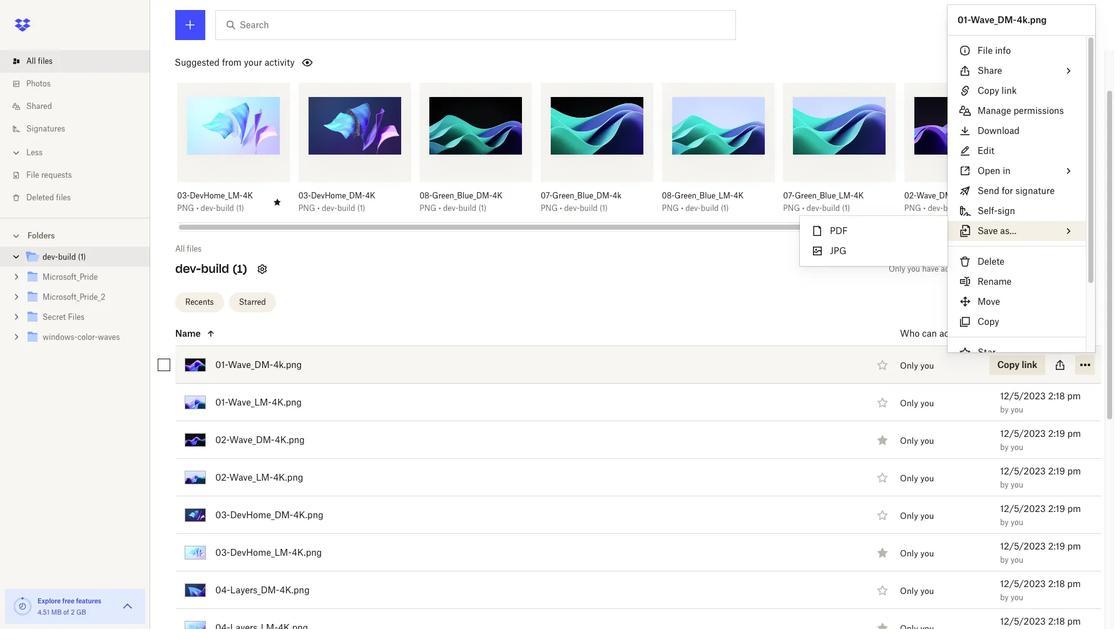 Task type: locate. For each thing, give the bounding box(es) containing it.
manage permissions menu item
[[948, 101, 1086, 121]]

move menu item
[[948, 292, 1086, 312]]

12/5/2023 2:19 pm by you for 02-wave_dm-4k.png
[[1000, 428, 1081, 452]]

all files link up shared link
[[10, 50, 150, 73]]

2 by from the top
[[1000, 405, 1009, 414]]

1 vertical spatial 4k.png
[[273, 359, 302, 370]]

4k.png down 03-devhome_lm-4k.png link
[[280, 584, 310, 595]]

all files down the 03-devhome_lm-4k png • dev-build (1)
[[175, 244, 202, 254]]

name 03-devhome_lm-4k.png, modified 12/5/2023 2:19 pm, element
[[148, 534, 1102, 572]]

remove from starred image
[[875, 432, 890, 447], [875, 620, 890, 629]]

4 add to starred image from the top
[[875, 583, 890, 598]]

01-wave_lm-4k.png
[[215, 397, 302, 407]]

build inside 07-green_blue_lm-4k png • dev-build (1)
[[822, 203, 840, 213]]

4 2:19 from the top
[[1048, 541, 1065, 551]]

6 • from the left
[[802, 203, 805, 213]]

2 12/5/2023 2:18 pm by you from the top
[[1000, 390, 1081, 414]]

2 2:18 from the top
[[1048, 390, 1065, 401]]

12/5/2023 2:18 pm by you inside name 01-wave_lm-4k.png, modified 12/5/2023 2:18 pm, element
[[1000, 390, 1081, 414]]

7 only you button from the top
[[900, 586, 934, 596]]

only you button inside name 01-wave_lm-4k.png, modified 12/5/2023 2:18 pm, element
[[900, 398, 934, 408]]

png down "08-green_blue_dm-4k" button
[[420, 203, 437, 213]]

folders
[[28, 231, 55, 240]]

04-layers_dm-4k.png
[[215, 584, 310, 595]]

(1) down 08-green_blue_lm-4k "button"
[[721, 203, 729, 213]]

only you button for 03-devhome_dm-4k.png
[[900, 511, 934, 521]]

1 vertical spatial 01-
[[215, 359, 228, 370]]

add to starred image
[[875, 395, 890, 410], [875, 470, 890, 485], [875, 507, 890, 522], [875, 583, 890, 598]]

dev- down 08-green_blue_lm-4k "button"
[[686, 203, 701, 213]]

access right the have on the right of page
[[941, 264, 965, 274]]

build for 08-green_blue_dm-4k png • dev-build (1)
[[459, 203, 476, 213]]

devhome_lm- inside the 03-devhome_lm-4k png • dev-build (1)
[[190, 191, 243, 200]]

5 png • dev-build (1) button from the left
[[662, 203, 747, 213]]

only you for 02-wave_dm-4k.png
[[900, 436, 934, 446]]

0 horizontal spatial 07-
[[541, 191, 553, 200]]

only you button inside name 02-wave_lm-4k.png, modified 12/5/2023 2:19 pm, element
[[900, 473, 934, 483]]

only you inside name 01-wave_lm-4k.png, modified 12/5/2023 2:18 pm, element
[[900, 398, 934, 408]]

files down the 03-devhome_lm-4k png • dev-build (1)
[[187, 244, 202, 254]]

only you button for 01-wave_dm-4k.png
[[900, 360, 934, 370]]

png down 08-green_blue_lm-4k "button"
[[662, 203, 679, 213]]

only inside name 01-wave_lm-4k.png, modified 12/5/2023 2:18 pm, element
[[900, 398, 918, 408]]

delete
[[978, 256, 1005, 267]]

green_blue_lm- inside 08-green_blue_lm-4k png • dev-build (1)
[[675, 191, 734, 200]]

(1) down '03-devhome_lm-4k' button
[[236, 203, 244, 213]]

only for 03-devhome_lm-4k.png
[[900, 548, 918, 558]]

08- inside 08-green_blue_dm-4k png • dev-build (1)
[[420, 191, 432, 200]]

3 • from the left
[[439, 203, 441, 213]]

0 horizontal spatial 08-
[[420, 191, 432, 200]]

dev- inside 08-green_blue_dm-4k png • dev-build (1)
[[443, 203, 459, 213]]

build down '03-devhome_lm-4k' button
[[216, 203, 234, 213]]

• down 03-devhome_dm-4k button
[[317, 203, 320, 213]]

share menu item
[[948, 61, 1086, 81]]

2 only you from the top
[[900, 398, 934, 408]]

01-wave_dm-4k.png
[[958, 14, 1047, 25], [215, 359, 302, 370]]

2 4k from the left
[[365, 191, 375, 200]]

7 png • dev-build (1) button from the left
[[904, 203, 990, 213]]

0 horizontal spatial green_blue_lm-
[[675, 191, 734, 200]]

4k.png up 02-wave_lm-4k.png
[[275, 434, 305, 445]]

dev- down 'blue_green_lm-'
[[1049, 203, 1065, 213]]

7 4k from the left
[[1097, 191, 1107, 200]]

12/5/2023 2:18 pm
[[1000, 616, 1081, 626]]

build inside 07-green_blue_dm-4k png • dev-build (1)
[[580, 203, 598, 213]]

1 png • dev-build (1) button from the left
[[177, 203, 262, 213]]

02-wave_dm-4k.png
[[215, 434, 305, 445]]

0 vertical spatial 01-wave_dm-4k.png
[[958, 14, 1047, 25]]

png • dev-build (1) button for 03-devhome_lm-4k png • dev-build (1)
[[177, 203, 262, 213]]

1 vertical spatial 02-
[[215, 434, 229, 445]]

4k.png
[[272, 397, 302, 407], [275, 434, 305, 445], [273, 472, 303, 482], [293, 509, 323, 520], [292, 547, 322, 557], [280, 584, 310, 595]]

4k inside the 03-devhome_lm-4k png • dev-build (1)
[[243, 191, 253, 200]]

6 only you from the top
[[900, 548, 934, 558]]

1 horizontal spatial devhome_dm-
[[311, 191, 365, 200]]

1 vertical spatial access
[[940, 328, 968, 338]]

01- right /dev-build (1)/01-wave_dm-4k.png image
[[215, 359, 228, 370]]

2 green_blue_dm- from the left
[[552, 191, 613, 200]]

1 horizontal spatial all files link
[[175, 243, 202, 255]]

8 12/5/2023 from the top
[[1000, 616, 1046, 626]]

3 2:19 from the top
[[1048, 503, 1065, 514]]

12/5/2023 2:18 pm by you for 04-layers_dm-4k.png
[[1000, 578, 1081, 602]]

3 only you from the top
[[900, 436, 934, 446]]

(1) for 07-green_blue_dm-4k png • dev-build (1)
[[600, 203, 608, 213]]

build inside 03-devhome_dm-4k png • dev-build (1)
[[337, 203, 355, 213]]

only inside name 02-wave_lm-4k.png, modified 12/5/2023 2:19 pm, element
[[900, 473, 918, 483]]

0 vertical spatial remove from starred image
[[875, 432, 890, 447]]

0 vertical spatial 02-
[[904, 191, 917, 200]]

build down 07-green_blue_dm-4k button on the top of the page
[[580, 203, 598, 213]]

1 vertical spatial 12/5/2023 2:18 pm by you
[[1000, 390, 1081, 414]]

07- inside 07-green_blue_lm-4k png • dev-build (1)
[[783, 191, 795, 200]]

1 only you from the top
[[900, 360, 934, 370]]

dev-build (1) down folders button
[[43, 252, 86, 262]]

list
[[0, 43, 150, 218]]

7 png from the left
[[904, 203, 921, 213]]

dev- down 03-devhome_dm-4k button
[[322, 203, 337, 213]]

by for 03-devhome_lm-4k.png
[[1000, 555, 1009, 564]]

png down 03-devhome_dm-4k button
[[298, 203, 315, 213]]

0 vertical spatial 01-
[[958, 14, 971, 25]]

build inside the 03-devhome_lm-4k png • dev-build (1)
[[216, 203, 234, 213]]

0 horizontal spatial all
[[26, 56, 36, 66]]

png for 03-devhome_dm-4k png • dev-build (1)
[[298, 203, 315, 213]]

copy down 'move' at the right top of page
[[978, 316, 999, 327]]

/dev-build (1)/01-wave_lm-4k.png image
[[185, 395, 206, 409]]

green_blue_lm- for 07-
[[795, 191, 854, 200]]

pm
[[1067, 353, 1081, 363], [1067, 390, 1081, 401], [1068, 428, 1081, 439], [1068, 465, 1081, 476], [1068, 503, 1081, 514], [1068, 541, 1081, 551], [1067, 578, 1081, 589], [1067, 616, 1081, 626]]

4k inside 03-devhome_dm-4k png • dev-build (1)
[[365, 191, 375, 200]]

03-devhome_lm-4k button
[[177, 191, 262, 201]]

12/5/2023 2:18 pm by you down modified button
[[1000, 353, 1081, 377]]

7 12/5/2023 from the top
[[1000, 578, 1046, 589]]

1 by from the top
[[1000, 367, 1009, 377]]

file info
[[978, 45, 1011, 56]]

download menu item
[[948, 121, 1086, 141]]

add to starred image inside name 03-devhome_dm-4k.png, modified 12/5/2023 2:19 pm, element
[[875, 507, 890, 522]]

copy inside 'copy' menu item
[[978, 316, 999, 327]]

file requests
[[26, 170, 72, 180]]

01-wave_dm-4k.png up 01-wave_lm-4k.png
[[215, 359, 302, 370]]

2:18
[[1048, 353, 1065, 363], [1048, 390, 1065, 401], [1048, 578, 1065, 589], [1048, 616, 1065, 626]]

build down "02-wave_dm-4k" button
[[943, 203, 961, 213]]

2 08- from the left
[[662, 191, 675, 200]]

only you button
[[900, 360, 934, 370], [900, 398, 934, 408], [900, 436, 934, 446], [900, 473, 934, 483], [900, 511, 934, 521], [900, 548, 934, 558], [900, 586, 934, 596]]

1 2:18 from the top
[[1048, 353, 1065, 363]]

0 vertical spatial 4k.png
[[1017, 14, 1047, 25]]

02- up pdf menu item
[[904, 191, 917, 200]]

png inside 03-devhome_dm-4k png • dev-build (1)
[[298, 203, 315, 213]]

(1) down folders button
[[78, 252, 86, 262]]

png • dev-build (1) button for 08-green_blue_lm-4k png • dev-build (1)
[[662, 203, 747, 213]]

01-
[[958, 14, 971, 25], [215, 359, 228, 370], [215, 397, 228, 407]]

4k.png down 03-devhome_dm-4k.png link
[[292, 547, 322, 557]]

08-green_blue_dm-4k button
[[420, 191, 505, 201]]

1 remove from starred image from the top
[[875, 432, 890, 447]]

01- up file info menu item
[[958, 14, 971, 25]]

starred button
[[229, 292, 276, 312]]

only for 02-wave_dm-4k.png
[[900, 436, 918, 446]]

wave_lm- down 02-wave_dm-4k.png link
[[229, 472, 273, 482]]

05-blue_green_lm-4k button
[[1026, 191, 1111, 201]]

1 horizontal spatial file
[[978, 45, 993, 56]]

4k.png up 03-devhome_dm-4k.png
[[273, 472, 303, 482]]

only inside name 01-wave_dm-4k.png, modified 12/5/2023 2:18 pm, element
[[900, 360, 918, 370]]

of
[[63, 608, 69, 616]]

2 07- from the left
[[783, 191, 795, 200]]

12/5/2023 2:19 pm by you inside name 03-devhome_dm-4k.png, modified 12/5/2023 2:19 pm, element
[[1000, 503, 1081, 527]]

dev- inside 07-green_blue_lm-4k png • dev-build (1)
[[807, 203, 822, 213]]

1 pm from the top
[[1067, 353, 1081, 363]]

only you for 02-wave_lm-4k.png
[[900, 473, 934, 483]]

dev- down "08-green_blue_dm-4k" button
[[443, 203, 459, 213]]

only you
[[900, 360, 934, 370], [900, 398, 934, 408], [900, 436, 934, 446], [900, 473, 934, 483], [900, 511, 934, 521], [900, 548, 934, 558], [900, 586, 934, 596]]

png • dev-build (1) button for 05-blue_green_lm-4k png • dev-build (1)
[[1026, 203, 1111, 213]]

6 only you button from the top
[[900, 548, 934, 558]]

png • dev-build (1) button down "08-green_blue_dm-4k" button
[[420, 203, 505, 213]]

rename
[[978, 276, 1012, 287]]

copy for copy
[[978, 316, 999, 327]]

wave_dm- left send
[[917, 191, 955, 200]]

dev- inside 07-green_blue_dm-4k png • dev-build (1)
[[564, 203, 580, 213]]

edit menu item
[[948, 141, 1086, 161]]

only inside name 02-wave_dm-4k.png, modified 12/5/2023 2:19 pm, element
[[900, 436, 918, 446]]

1 horizontal spatial green_blue_dm-
[[552, 191, 613, 200]]

12/5/2023 for 02-wave_lm-4k.png
[[1000, 465, 1046, 476]]

4k inside 07-green_blue_lm-4k png • dev-build (1)
[[854, 191, 864, 200]]

• down "02-wave_dm-4k" button
[[923, 203, 926, 213]]

png for 03-devhome_lm-4k png • dev-build (1)
[[177, 203, 194, 213]]

0 horizontal spatial green_blue_dm-
[[432, 191, 492, 200]]

devhome_dm- inside 03-devhome_dm-4k png • dev-build (1)
[[311, 191, 365, 200]]

1 green_blue_lm- from the left
[[675, 191, 734, 200]]

quota usage element
[[13, 597, 33, 617]]

4k inside 05-blue_green_lm-4k png • dev-build (1)
[[1097, 191, 1107, 200]]

0 vertical spatial devhome_dm-
[[311, 191, 365, 200]]

(1) down '05-blue_green_lm-4k' button
[[1085, 203, 1093, 213]]

dev- inside the 03-devhome_lm-4k png • dev-build (1)
[[201, 203, 216, 213]]

build
[[216, 203, 234, 213], [337, 203, 355, 213], [459, 203, 476, 213], [580, 203, 598, 213], [701, 203, 719, 213], [822, 203, 840, 213], [943, 203, 961, 213], [1065, 203, 1083, 213], [58, 252, 76, 262], [201, 262, 229, 276]]

1 vertical spatial file
[[26, 170, 39, 180]]

08-green_blue_lm-4k png • dev-build (1)
[[662, 191, 744, 213]]

png • dev-build (1) button down 07-green_blue_dm-4k button on the top of the page
[[541, 203, 626, 213]]

open
[[978, 165, 1001, 176]]

only you inside name 01-wave_dm-4k.png, modified 12/5/2023 2:18 pm, element
[[900, 360, 934, 370]]

3 by from the top
[[1000, 442, 1009, 452]]

dev- down folders
[[43, 252, 58, 262]]

2 vertical spatial 01-
[[215, 397, 228, 407]]

12/5/2023 2:19 pm by you for 03-devhome_dm-4k.png
[[1000, 503, 1081, 527]]

2 12/5/2023 from the top
[[1000, 390, 1046, 401]]

01- right /dev-build (1)/01-wave_lm-4k.png icon
[[215, 397, 228, 407]]

1 12/5/2023 from the top
[[1000, 353, 1046, 363]]

5 by from the top
[[1000, 517, 1009, 527]]

/dev-build (1)/03-devhome_dm-4k.png image
[[185, 508, 206, 522]]

pdf
[[830, 225, 848, 236]]

12/5/2023 2:18 pm by you down star menu item
[[1000, 390, 1081, 414]]

png • dev-build (1) button down 03-devhome_dm-4k button
[[298, 203, 384, 213]]

4 12/5/2023 from the top
[[1000, 465, 1046, 476]]

files right deleted
[[56, 193, 71, 202]]

• inside '02-wave_dm-4k png • dev-build (1)'
[[923, 203, 926, 213]]

3 pm from the top
[[1068, 428, 1081, 439]]

copy down the share
[[978, 85, 999, 96]]

0 vertical spatial 12/5/2023 2:18 pm by you
[[1000, 353, 1081, 377]]

only
[[889, 264, 906, 274], [900, 360, 918, 370], [900, 398, 918, 408], [900, 436, 918, 446], [900, 473, 918, 483], [900, 511, 918, 521], [900, 548, 918, 558], [900, 586, 918, 596]]

self-sign
[[978, 205, 1015, 216]]

devhome_lm- for 4k.png
[[230, 547, 292, 557]]

(1)
[[236, 203, 244, 213], [357, 203, 365, 213], [479, 203, 487, 213], [600, 203, 608, 213], [721, 203, 729, 213], [842, 203, 850, 213], [963, 203, 971, 213], [1085, 203, 1093, 213], [78, 252, 86, 262], [233, 262, 247, 276]]

all files list item
[[0, 50, 150, 73]]

4 pm from the top
[[1068, 465, 1081, 476]]

0 horizontal spatial all files link
[[10, 50, 150, 73]]

• down 07-green_blue_dm-4k button on the top of the page
[[560, 203, 562, 213]]

dev- down '03-devhome_lm-4k' button
[[201, 203, 216, 213]]

green_blue_dm-
[[432, 191, 492, 200], [552, 191, 613, 200]]

all
[[26, 56, 36, 66], [175, 244, 185, 254]]

1 08- from the left
[[420, 191, 432, 200]]

/dev-build (1)/02-wave_dm-4k.png image
[[185, 433, 206, 447]]

by inside name 01-wave_lm-4k.png, modified 12/5/2023 2:18 pm, element
[[1000, 405, 1009, 414]]

open in
[[978, 165, 1011, 176]]

build inside 'link'
[[58, 252, 76, 262]]

1 07- from the left
[[541, 191, 553, 200]]

starred
[[239, 297, 266, 306]]

0 horizontal spatial 01-wave_dm-4k.png
[[215, 359, 302, 370]]

in
[[1003, 165, 1011, 176]]

4 • from the left
[[560, 203, 562, 213]]

signatures link
[[10, 118, 150, 140]]

png
[[177, 203, 194, 213], [298, 203, 315, 213], [420, 203, 437, 213], [541, 203, 558, 213], [662, 203, 679, 213], [783, 203, 800, 213], [904, 203, 921, 213], [1026, 203, 1043, 213]]

3 12/5/2023 from the top
[[1000, 428, 1046, 439]]

4 png • dev-build (1) button from the left
[[541, 203, 626, 213]]

png for 07-green_blue_dm-4k png • dev-build (1)
[[541, 203, 558, 213]]

(1) inside 05-blue_green_lm-4k png • dev-build (1)
[[1085, 203, 1093, 213]]

12/5/2023 2:18 pm by you inside name 04-layers_dm-4k.png, modified 12/5/2023 2:18 pm, element
[[1000, 578, 1081, 602]]

dev- down 07-green_blue_lm-4k button
[[807, 203, 822, 213]]

by inside name 04-layers_dm-4k.png, modified 12/5/2023 2:18 pm, element
[[1000, 593, 1009, 602]]

07-green_blue_dm-4k button
[[541, 191, 626, 201]]

0 vertical spatial devhome_lm-
[[190, 191, 243, 200]]

/dev-build (1)/03-devhome_lm-4k.png image
[[185, 546, 206, 559]]

2 green_blue_lm- from the left
[[795, 191, 854, 200]]

0 vertical spatial all files link
[[10, 50, 150, 73]]

0 horizontal spatial all files
[[26, 56, 53, 66]]

12/5/2023 2:18 pm by you
[[1000, 353, 1081, 377], [1000, 390, 1081, 414], [1000, 578, 1081, 602]]

0 horizontal spatial 4k.png
[[273, 359, 302, 370]]

1 horizontal spatial 08-
[[662, 191, 675, 200]]

access right the can
[[940, 328, 968, 338]]

2 add to starred image from the top
[[875, 470, 890, 485]]

only you inside name 04-layers_dm-4k.png, modified 12/5/2023 2:18 pm, element
[[900, 586, 934, 596]]

0 vertical spatial all
[[26, 56, 36, 66]]

4 only you button from the top
[[900, 473, 934, 483]]

4k.png for 03-devhome_lm-4k.png
[[292, 547, 322, 557]]

(1) down "08-green_blue_dm-4k" button
[[479, 203, 487, 213]]

dev- for 03-devhome_lm-4k png • dev-build (1)
[[201, 203, 216, 213]]

file inside menu item
[[978, 45, 993, 56]]

only you button inside name 03-devhome_lm-4k.png, modified 12/5/2023 2:19 pm, element
[[900, 548, 934, 558]]

4k for 07-green_blue_lm-4k
[[854, 191, 864, 200]]

2 2:19 from the top
[[1048, 465, 1065, 476]]

4 only you from the top
[[900, 473, 934, 483]]

3 add to starred image from the top
[[875, 507, 890, 522]]

0 vertical spatial access
[[941, 264, 965, 274]]

only you inside name 02-wave_lm-4k.png, modified 12/5/2023 2:19 pm, element
[[900, 473, 934, 483]]

only you button for 01-wave_lm-4k.png
[[900, 398, 934, 408]]

0 vertical spatial copy
[[978, 85, 999, 96]]

/dev-build (1)/01-wave_dm-4k.png image
[[185, 358, 206, 372]]

1 • from the left
[[196, 203, 199, 213]]

5 png from the left
[[662, 203, 679, 213]]

1 12/5/2023 2:18 pm by you from the top
[[1000, 353, 1081, 377]]

link
[[1002, 85, 1017, 96]]

build down folders button
[[58, 252, 76, 262]]

2 only you button from the top
[[900, 398, 934, 408]]

5 4k from the left
[[854, 191, 864, 200]]

/dev-build (1)/02-wave_lm-4k.png image
[[185, 470, 206, 484]]

7 by from the top
[[1000, 593, 1009, 602]]

only you button inside name 04-layers_dm-4k.png, modified 12/5/2023 2:18 pm, element
[[900, 586, 934, 596]]

table
[[148, 321, 1102, 629]]

name 02-wave_dm-4k.png, modified 12/5/2023 2:19 pm, element
[[148, 421, 1102, 459]]

only for 04-layers_dm-4k.png
[[900, 586, 918, 596]]

5 only you from the top
[[900, 511, 934, 521]]

12/5/2023 for 04-layers_dm-4k.png
[[1000, 578, 1046, 589]]

pm for 03-devhome_dm-4k.png
[[1068, 503, 1081, 514]]

7 pm from the top
[[1067, 578, 1081, 589]]

• for 05-blue_green_lm-4k png • dev-build (1)
[[1045, 203, 1047, 213]]

03- for 03-devhome_dm-4k png • dev-build (1)
[[298, 191, 311, 200]]

(1) inside '02-wave_dm-4k png • dev-build (1)'
[[963, 203, 971, 213]]

all files up photos
[[26, 56, 53, 66]]

(1) down 03-devhome_dm-4k button
[[357, 203, 365, 213]]

green_blue_dm- inside 07-green_blue_dm-4k png • dev-build (1)
[[552, 191, 613, 200]]

png inside the 03-devhome_lm-4k png • dev-build (1)
[[177, 203, 194, 213]]

only you for 04-layers_dm-4k.png
[[900, 586, 934, 596]]

pm for 03-devhome_lm-4k.png
[[1068, 541, 1081, 551]]

file left "info"
[[978, 45, 993, 56]]

1 12/5/2023 2:19 pm by you from the top
[[1000, 428, 1081, 452]]

4k.png up 01-wave_lm-4k.png
[[273, 359, 302, 370]]

08-green_blue_lm-4k button
[[662, 191, 747, 201]]

png inside '02-wave_dm-4k png • dev-build (1)'
[[904, 203, 921, 213]]

modified
[[1000, 328, 1037, 338]]

wave_lm- down 01-wave_dm-4k.png link
[[228, 397, 272, 407]]

png down "02-wave_dm-4k" button
[[904, 203, 921, 213]]

12/5/2023 2:19 pm by you inside name 02-wave_lm-4k.png, modified 12/5/2023 2:19 pm, element
[[1000, 465, 1081, 489]]

03-devhome_lm-4k.png link
[[215, 545, 322, 560]]

• down 07-green_blue_lm-4k button
[[802, 203, 805, 213]]

build down 07-green_blue_lm-4k button
[[822, 203, 840, 213]]

8 • from the left
[[1045, 203, 1047, 213]]

all files inside "list item"
[[26, 56, 53, 66]]

move
[[978, 296, 1000, 307]]

1 vertical spatial all
[[175, 244, 185, 254]]

3 png • dev-build (1) button from the left
[[420, 203, 505, 213]]

02-
[[904, 191, 917, 200], [215, 434, 229, 445], [215, 472, 229, 482]]

2 vertical spatial files
[[187, 244, 202, 254]]

pm for 02-wave_dm-4k.png
[[1068, 428, 1081, 439]]

4k inside 08-green_blue_lm-4k png • dev-build (1)
[[734, 191, 744, 200]]

6 png from the left
[[783, 203, 800, 213]]

1 vertical spatial copy
[[978, 316, 999, 327]]

png • dev-build (1) button down 07-green_blue_lm-4k button
[[783, 203, 868, 213]]

2 horizontal spatial files
[[187, 244, 202, 254]]

• down '03-devhome_lm-4k' button
[[196, 203, 199, 213]]

dev-build (1) up recents
[[175, 262, 247, 276]]

only you button inside name 03-devhome_dm-4k.png, modified 12/5/2023 2:19 pm, element
[[900, 511, 934, 521]]

png inside 05-blue_green_lm-4k png • dev-build (1)
[[1026, 203, 1043, 213]]

png • dev-build (1) button down '05-blue_green_lm-4k' button
[[1026, 203, 1111, 213]]

build for 05-blue_green_lm-4k png • dev-build (1)
[[1065, 203, 1083, 213]]

dev- inside 05-blue_green_lm-4k png • dev-build (1)
[[1049, 203, 1065, 213]]

12/5/2023 for 01-wave_lm-4k.png
[[1000, 390, 1046, 401]]

by inside name 02-wave_lm-4k.png, modified 12/5/2023 2:19 pm, element
[[1000, 480, 1009, 489]]

5 only you button from the top
[[900, 511, 934, 521]]

12/5/2023 2:18 pm by you up 12/5/2023 2:18 pm
[[1000, 578, 1081, 602]]

01-wave_dm-4k.png up "info"
[[958, 14, 1047, 25]]

png • dev-build (1) button for 07-green_blue_lm-4k png • dev-build (1)
[[783, 203, 868, 213]]

by for 02-wave_dm-4k.png
[[1000, 442, 1009, 452]]

12/5/2023 for 01-wave_dm-4k.png
[[1000, 353, 1046, 363]]

•
[[196, 203, 199, 213], [317, 203, 320, 213], [439, 203, 441, 213], [560, 203, 562, 213], [681, 203, 684, 213], [802, 203, 805, 213], [923, 203, 926, 213], [1045, 203, 1047, 213]]

2:18 for 01-wave_lm-4k.png
[[1048, 390, 1065, 401]]

3 only you button from the top
[[900, 436, 934, 446]]

2 • from the left
[[317, 203, 320, 213]]

remove from starred image inside name 02-wave_dm-4k.png, modified 12/5/2023 2:19 pm, element
[[875, 432, 890, 447]]

dev- inside '02-wave_dm-4k png • dev-build (1)'
[[928, 203, 943, 213]]

• inside the 03-devhome_lm-4k png • dev-build (1)
[[196, 203, 199, 213]]

png • dev-build (1) button down 08-green_blue_lm-4k "button"
[[662, 203, 747, 213]]

6 pm from the top
[[1068, 541, 1081, 551]]

by inside name 03-devhome_dm-4k.png, modified 12/5/2023 2:19 pm, element
[[1000, 517, 1009, 527]]

• down "08-green_blue_dm-4k" button
[[439, 203, 441, 213]]

2 vertical spatial 02-
[[215, 472, 229, 482]]

only you inside name 02-wave_dm-4k.png, modified 12/5/2023 2:19 pm, element
[[900, 436, 934, 446]]

7 only you from the top
[[900, 586, 934, 596]]

save as… menu item
[[948, 221, 1086, 241]]

(1) left self-
[[963, 203, 971, 213]]

8 pm from the top
[[1067, 616, 1081, 626]]

wave_dm-
[[971, 14, 1017, 25], [917, 191, 955, 200], [228, 359, 273, 370], [229, 434, 275, 445]]

2 remove from starred image from the top
[[875, 620, 890, 629]]

1 vertical spatial files
[[56, 193, 71, 202]]

send
[[978, 185, 1000, 196]]

only you for 03-devhome_dm-4k.png
[[900, 511, 934, 521]]

5 • from the left
[[681, 203, 684, 213]]

1 vertical spatial wave_lm-
[[229, 472, 273, 482]]

0 horizontal spatial dev-build (1)
[[43, 252, 86, 262]]

1 png from the left
[[177, 203, 194, 213]]

• for 08-green_blue_dm-4k png • dev-build (1)
[[439, 203, 441, 213]]

all files link up recents
[[175, 243, 202, 255]]

• down signature
[[1045, 203, 1047, 213]]

• inside 05-blue_green_lm-4k png • dev-build (1)
[[1045, 203, 1047, 213]]

by inside name 02-wave_dm-4k.png, modified 12/5/2023 2:19 pm, element
[[1000, 442, 1009, 452]]

03- inside the 03-devhome_lm-4k png • dev-build (1)
[[177, 191, 190, 200]]

1 vertical spatial devhome_lm-
[[230, 547, 292, 557]]

file inside "link"
[[26, 170, 39, 180]]

png for 05-blue_green_lm-4k png • dev-build (1)
[[1026, 203, 1043, 213]]

dev- down "02-wave_dm-4k" button
[[928, 203, 943, 213]]

recents button
[[175, 292, 224, 312]]

03- for 03-devhome_lm-4k.png
[[215, 547, 230, 557]]

png inside 07-green_blue_dm-4k png • dev-build (1)
[[541, 203, 558, 213]]

4k.png up file info menu item
[[1017, 14, 1047, 25]]

only you button for 04-layers_dm-4k.png
[[900, 586, 934, 596]]

4k
[[243, 191, 253, 200], [365, 191, 375, 200], [492, 191, 503, 200], [734, 191, 744, 200], [854, 191, 864, 200], [955, 191, 965, 200], [1097, 191, 1107, 200]]

devhome_dm-
[[311, 191, 365, 200], [230, 509, 293, 520]]

(1) inside 08-green_blue_dm-4k png • dev-build (1)
[[479, 203, 487, 213]]

0 vertical spatial all files
[[26, 56, 53, 66]]

2 12/5/2023 2:19 pm by you from the top
[[1000, 465, 1081, 489]]

only you for 03-devhome_lm-4k.png
[[900, 548, 934, 558]]

self-
[[978, 205, 998, 216]]

3 12/5/2023 2:19 pm by you from the top
[[1000, 503, 1081, 527]]

(1) up pdf
[[842, 203, 850, 213]]

4k for 08-green_blue_lm-4k
[[734, 191, 744, 200]]

green_blue_lm- for 08-
[[675, 191, 734, 200]]

self-sign menu item
[[948, 201, 1086, 221]]

None field
[[0, 0, 96, 14]]

4 4k from the left
[[734, 191, 744, 200]]

(1) inside the 03-devhome_lm-4k png • dev-build (1)
[[236, 203, 244, 213]]

save
[[978, 225, 998, 236]]

1 horizontal spatial 4k.png
[[1017, 14, 1047, 25]]

1 horizontal spatial all
[[175, 244, 185, 254]]

1 horizontal spatial green_blue_lm-
[[795, 191, 854, 200]]

4k.png up 02-wave_dm-4k.png
[[272, 397, 302, 407]]

4 by from the top
[[1000, 480, 1009, 489]]

02- right the "/dev-build (1)/02-wave_dm-4k.png" icon
[[215, 434, 229, 445]]

02- right /dev-build (1)/02-wave_lm-4k.png image
[[215, 472, 229, 482]]

only you for 01-wave_dm-4k.png
[[900, 360, 934, 370]]

pm for 02-wave_lm-4k.png
[[1068, 465, 1081, 476]]

open in menu item
[[948, 161, 1086, 181]]

dev- inside 03-devhome_dm-4k png • dev-build (1)
[[322, 203, 337, 213]]

2 png • dev-build (1) button from the left
[[298, 203, 384, 213]]

1 vertical spatial remove from starred image
[[875, 620, 890, 629]]

png inside 08-green_blue_lm-4k png • dev-build (1)
[[662, 203, 679, 213]]

(1) inside 03-devhome_dm-4k png • dev-build (1)
[[357, 203, 365, 213]]

(1) inside 07-green_blue_dm-4k png • dev-build (1)
[[600, 203, 608, 213]]

star menu item
[[948, 342, 1086, 362]]

• inside 08-green_blue_lm-4k png • dev-build (1)
[[681, 203, 684, 213]]

12/5/2023 2:19 pm by you inside name 03-devhome_lm-4k.png, modified 12/5/2023 2:19 pm, element
[[1000, 541, 1081, 564]]

3 12/5/2023 2:18 pm by you from the top
[[1000, 578, 1081, 602]]

file info menu item
[[948, 41, 1086, 61]]

0 horizontal spatial files
[[38, 56, 53, 66]]

only you button inside name 02-wave_dm-4k.png, modified 12/5/2023 2:19 pm, element
[[900, 436, 934, 446]]

8 png • dev-build (1) button from the left
[[1026, 203, 1111, 213]]

only for 01-wave_dm-4k.png
[[900, 360, 918, 370]]

4k inside 08-green_blue_dm-4k png • dev-build (1)
[[492, 191, 503, 200]]

0 horizontal spatial file
[[26, 170, 39, 180]]

02- inside '02-wave_dm-4k png • dev-build (1)'
[[904, 191, 917, 200]]

03-
[[177, 191, 190, 200], [298, 191, 311, 200], [215, 509, 230, 520], [215, 547, 230, 557]]

2 copy from the top
[[978, 316, 999, 327]]

only you for 01-wave_lm-4k.png
[[900, 398, 934, 408]]

only inside name 04-layers_dm-4k.png, modified 12/5/2023 2:18 pm, element
[[900, 586, 918, 596]]

1 add to starred image from the top
[[875, 395, 890, 410]]

only you inside name 03-devhome_lm-4k.png, modified 12/5/2023 2:19 pm, element
[[900, 548, 934, 558]]

build for 03-devhome_dm-4k png • dev-build (1)
[[337, 203, 355, 213]]

file down "less"
[[26, 170, 39, 180]]

• inside 03-devhome_dm-4k png • dev-build (1)
[[317, 203, 320, 213]]

(1) for 08-green_blue_lm-4k png • dev-build (1)
[[721, 203, 729, 213]]

4k for 08-green_blue_dm-4k
[[492, 191, 503, 200]]

(1) inside 07-green_blue_lm-4k png • dev-build (1)
[[842, 203, 850, 213]]

dev- down 07-green_blue_dm-4k button on the top of the page
[[564, 203, 580, 213]]

build inside 05-blue_green_lm-4k png • dev-build (1)
[[1065, 203, 1083, 213]]

build inside 08-green_blue_dm-4k png • dev-build (1)
[[459, 203, 476, 213]]

wave_dm- up 01-wave_lm-4k.png
[[228, 359, 273, 370]]

4 2:18 from the top
[[1048, 616, 1065, 626]]

3 4k from the left
[[492, 191, 503, 200]]

1 copy from the top
[[978, 85, 999, 96]]

3 2:18 from the top
[[1048, 578, 1065, 589]]

5 12/5/2023 from the top
[[1000, 503, 1046, 514]]

8 png from the left
[[1026, 203, 1043, 213]]

0 vertical spatial wave_lm-
[[228, 397, 272, 407]]

1 4k from the left
[[243, 191, 253, 200]]

files up photos
[[38, 56, 53, 66]]

01- for 01-wave_dm-4k.png
[[215, 359, 228, 370]]

build inside 08-green_blue_lm-4k png • dev-build (1)
[[701, 203, 719, 213]]

4 12/5/2023 2:19 pm by you from the top
[[1000, 541, 1081, 564]]

1 green_blue_dm- from the left
[[432, 191, 492, 200]]

build down "08-green_blue_dm-4k" button
[[459, 203, 476, 213]]

only inside name 03-devhome_dm-4k.png, modified 12/5/2023 2:19 pm, element
[[900, 511, 918, 521]]

who
[[900, 328, 920, 338]]

all up photos
[[26, 56, 36, 66]]

png down 07-green_blue_lm-4k button
[[783, 203, 800, 213]]

access
[[941, 264, 965, 274], [940, 328, 968, 338]]

build down 08-green_blue_lm-4k "button"
[[701, 203, 719, 213]]

08- for green_blue_dm-
[[420, 191, 432, 200]]

6 4k from the left
[[955, 191, 965, 200]]

2
[[71, 608, 75, 616]]

add to starred image inside name 01-wave_lm-4k.png, modified 12/5/2023 2:18 pm, element
[[875, 395, 890, 410]]

4k inside '02-wave_dm-4k png • dev-build (1)'
[[955, 191, 965, 200]]

build down 03-devhome_dm-4k button
[[337, 203, 355, 213]]

png • dev-build (1) button down '03-devhome_lm-4k' button
[[177, 203, 262, 213]]

file
[[978, 45, 993, 56], [26, 170, 39, 180]]

0 vertical spatial file
[[978, 45, 993, 56]]

4k for 05-blue_green_lm-4k
[[1097, 191, 1107, 200]]

07- inside 07-green_blue_dm-4k png • dev-build (1)
[[541, 191, 553, 200]]

12/5/2023
[[1000, 353, 1046, 363], [1000, 390, 1046, 401], [1000, 428, 1046, 439], [1000, 465, 1046, 476], [1000, 503, 1046, 514], [1000, 541, 1046, 551], [1000, 578, 1046, 589], [1000, 616, 1046, 626]]

all files link
[[10, 50, 150, 73], [175, 243, 202, 255]]

03- inside 03-devhome_dm-4k png • dev-build (1)
[[298, 191, 311, 200]]

6 png • dev-build (1) button from the left
[[783, 203, 868, 213]]

dev- inside 08-green_blue_lm-4k png • dev-build (1)
[[686, 203, 701, 213]]

png inside 07-green_blue_lm-4k png • dev-build (1)
[[783, 203, 800, 213]]

only you inside name 03-devhome_dm-4k.png, modified 12/5/2023 2:19 pm, element
[[900, 511, 934, 521]]

4k.png up 03-devhome_lm-4k.png
[[293, 509, 323, 520]]

03- for 03-devhome_dm-4k.png
[[215, 509, 230, 520]]

by inside name 01-wave_dm-4k.png, modified 12/5/2023 2:18 pm, element
[[1000, 367, 1009, 377]]

7 • from the left
[[923, 203, 926, 213]]

build for 02-wave_dm-4k png • dev-build (1)
[[943, 203, 961, 213]]

png inside 08-green_blue_dm-4k png • dev-build (1)
[[420, 203, 437, 213]]

shared
[[26, 101, 52, 111]]

0 vertical spatial files
[[38, 56, 53, 66]]

png down 07-green_blue_dm-4k button on the top of the page
[[541, 203, 558, 213]]

2 vertical spatial 12/5/2023 2:18 pm by you
[[1000, 578, 1081, 602]]

by
[[1000, 367, 1009, 377], [1000, 405, 1009, 414], [1000, 442, 1009, 452], [1000, 480, 1009, 489], [1000, 517, 1009, 527], [1000, 555, 1009, 564], [1000, 593, 1009, 602]]

edit
[[978, 145, 995, 156]]

png down 05-
[[1026, 203, 1043, 213]]

1 vertical spatial all files
[[175, 244, 202, 254]]

• down 08-green_blue_lm-4k "button"
[[681, 203, 684, 213]]

(1) down 07-green_blue_dm-4k button on the top of the page
[[600, 203, 608, 213]]

6 12/5/2023 from the top
[[1000, 541, 1046, 551]]

suggested
[[175, 57, 220, 68]]

mb
[[51, 608, 62, 616]]

5 pm from the top
[[1068, 503, 1081, 514]]

0 horizontal spatial devhome_dm-
[[230, 509, 293, 520]]

1 2:19 from the top
[[1048, 428, 1065, 439]]

2 pm from the top
[[1067, 390, 1081, 401]]

png for 07-green_blue_lm-4k png • dev-build (1)
[[783, 203, 800, 213]]

6 by from the top
[[1000, 555, 1009, 564]]

(1) inside 08-green_blue_lm-4k png • dev-build (1)
[[721, 203, 729, 213]]

1 vertical spatial devhome_dm-
[[230, 509, 293, 520]]

1 horizontal spatial all files
[[175, 244, 202, 254]]

png • dev-build (1) button down "02-wave_dm-4k" button
[[904, 203, 990, 213]]

only for 03-devhome_dm-4k.png
[[900, 511, 918, 521]]

• inside 08-green_blue_dm-4k png • dev-build (1)
[[439, 203, 441, 213]]

copy for copy link
[[978, 85, 999, 96]]

3 png from the left
[[420, 203, 437, 213]]

wave_dm- inside '02-wave_dm-4k png • dev-build (1)'
[[917, 191, 955, 200]]

png down '03-devhome_lm-4k' button
[[177, 203, 194, 213]]

wave_lm-
[[228, 397, 272, 407], [229, 472, 273, 482]]

08- inside 08-green_blue_lm-4k png • dev-build (1)
[[662, 191, 675, 200]]

1 only you button from the top
[[900, 360, 934, 370]]

by inside name 03-devhome_lm-4k.png, modified 12/5/2023 2:19 pm, element
[[1000, 555, 1009, 564]]

add to starred image inside name 02-wave_lm-4k.png, modified 12/5/2023 2:19 pm, element
[[875, 470, 890, 485]]

add to starred image inside name 04-layers_dm-4k.png, modified 12/5/2023 2:18 pm, element
[[875, 583, 890, 598]]

1 vertical spatial all files link
[[175, 243, 202, 255]]

png for 08-green_blue_lm-4k png • dev-build (1)
[[662, 203, 679, 213]]

build down '05-blue_green_lm-4k' button
[[1065, 203, 1083, 213]]

1 horizontal spatial 07-
[[783, 191, 795, 200]]

02- for 02-wave_dm-4k png • dev-build (1)
[[904, 191, 917, 200]]

2:19 for 03-devhome_lm-4k.png
[[1048, 541, 1065, 551]]

2 png from the left
[[298, 203, 315, 213]]

all up 'recents' button
[[175, 244, 185, 254]]

4 png from the left
[[541, 203, 558, 213]]



Task type: vqa. For each thing, say whether or not it's contained in the screenshot.
the 01- associated with 01-Wave_LM-4K.png
yes



Task type: describe. For each thing, give the bounding box(es) containing it.
07-green_blue_lm-4k png • dev-build (1)
[[783, 191, 864, 213]]

save as…
[[978, 225, 1017, 236]]

devhome_dm- for 4k
[[311, 191, 365, 200]]

02- for 02-wave_lm-4k.png
[[215, 472, 229, 482]]

07-green_blue_dm-4k png • dev-build (1)
[[541, 191, 622, 213]]

• for 02-wave_dm-4k png • dev-build (1)
[[923, 203, 926, 213]]

dev-build (1) link
[[25, 249, 140, 266]]

add to starred image for 02-wave_lm-4k.png
[[875, 470, 890, 485]]

can
[[922, 328, 937, 338]]

photos
[[26, 79, 51, 88]]

05-
[[1026, 191, 1038, 200]]

signature
[[1016, 185, 1055, 196]]

03-devhome_lm-4k.png
[[215, 547, 322, 557]]

deleted
[[26, 193, 54, 202]]

only you button for 03-devhome_lm-4k.png
[[900, 548, 934, 558]]

copy menu item
[[948, 312, 1086, 332]]

03-devhome_dm-4k.png
[[215, 509, 323, 520]]

remove from starred image for name 04-layers_lm-4k.png, modified 12/5/2023 2:18 pm, element
[[875, 620, 890, 629]]

photos link
[[10, 73, 150, 95]]

png • dev-build (1) button for 03-devhome_dm-4k png • dev-build (1)
[[298, 203, 384, 213]]

02-wave_lm-4k.png link
[[215, 470, 303, 485]]

files inside "list item"
[[38, 56, 53, 66]]

dev- up recents
[[175, 262, 201, 276]]

• for 03-devhome_dm-4k png • dev-build (1)
[[317, 203, 320, 213]]

wave_dm- down 01-wave_lm-4k.png link
[[229, 434, 275, 445]]

4k.png for 04-layers_dm-4k.png
[[280, 584, 310, 595]]

free
[[62, 597, 74, 605]]

manage
[[978, 105, 1011, 116]]

add to starred image for 03-devhome_dm-4k.png
[[875, 507, 890, 522]]

/dev-build (1)/04-layers_lm-4k.png image
[[185, 621, 206, 629]]

02-wave_dm-4k button
[[904, 191, 990, 201]]

only for 01-wave_lm-4k.png
[[900, 398, 918, 408]]

as…
[[1000, 225, 1017, 236]]

dev- for 07-green_blue_dm-4k png • dev-build (1)
[[564, 203, 580, 213]]

explore
[[38, 597, 61, 605]]

1 horizontal spatial 01-wave_dm-4k.png
[[958, 14, 1047, 25]]

02-wave_lm-4k.png
[[215, 472, 303, 482]]

who can access
[[900, 328, 968, 338]]

explore free features 4.51 mb of 2 gb
[[38, 597, 101, 616]]

recents
[[185, 297, 214, 306]]

only for 02-wave_lm-4k.png
[[900, 473, 918, 483]]

wave_dm- up file info
[[971, 14, 1017, 25]]

02-wave_dm-4k png • dev-build (1)
[[904, 191, 971, 213]]

info
[[995, 45, 1011, 56]]

green_blue_dm- for 08-
[[432, 191, 492, 200]]

table containing name
[[148, 321, 1102, 629]]

png • dev-build (1) button for 07-green_blue_dm-4k png • dev-build (1)
[[541, 203, 626, 213]]

png • dev-build (1) button for 08-green_blue_dm-4k png • dev-build (1)
[[420, 203, 505, 213]]

• for 07-green_blue_dm-4k png • dev-build (1)
[[560, 203, 562, 213]]

dev- for 02-wave_dm-4k png • dev-build (1)
[[928, 203, 943, 213]]

08- for green_blue_lm-
[[662, 191, 675, 200]]

04-
[[215, 584, 230, 595]]

name 03-devhome_dm-4k.png, modified 12/5/2023 2:19 pm, element
[[148, 496, 1102, 534]]

(1) for 07-green_blue_lm-4k png • dev-build (1)
[[842, 203, 850, 213]]

blue_green_lm-
[[1038, 191, 1097, 200]]

pm for 01-wave_dm-4k.png
[[1067, 353, 1081, 363]]

deleted files
[[26, 193, 71, 202]]

12/5/2023 for 03-devhome_lm-4k.png
[[1000, 541, 1046, 551]]

12/5/2023 2:18 pm by you for 01-wave_dm-4k.png
[[1000, 353, 1081, 377]]

permissions
[[1014, 105, 1064, 116]]

wave_lm- for 01-
[[228, 397, 272, 407]]

dev- for 08-green_blue_dm-4k png • dev-build (1)
[[443, 203, 459, 213]]

copy link menu item
[[948, 81, 1086, 101]]

your
[[244, 57, 262, 68]]

only you have access
[[889, 264, 965, 274]]

02-wave_dm-4k.png link
[[215, 432, 305, 447]]

• for 08-green_blue_lm-4k png • dev-build (1)
[[681, 203, 684, 213]]

by for 03-devhome_dm-4k.png
[[1000, 517, 1009, 527]]

4.51
[[38, 608, 49, 616]]

png for 08-green_blue_dm-4k png • dev-build (1)
[[420, 203, 437, 213]]

dev- for 03-devhome_dm-4k png • dev-build (1)
[[322, 203, 337, 213]]

remove from starred image for name 02-wave_dm-4k.png, modified 12/5/2023 2:19 pm, element
[[875, 432, 890, 447]]

jpg
[[830, 245, 847, 256]]

wave_lm- for 02-
[[229, 472, 273, 482]]

send for signature
[[978, 185, 1055, 196]]

pdf menu item
[[800, 221, 948, 241]]

build for 07-green_blue_dm-4k png • dev-build (1)
[[580, 203, 598, 213]]

(1) inside dev-build (1) 'link'
[[78, 252, 86, 262]]

requests
[[41, 170, 72, 180]]

(1) up the 'starred'
[[233, 262, 247, 276]]

green_blue_dm- for 07-
[[552, 191, 613, 200]]

build up recents
[[201, 262, 229, 276]]

name 04-layers_lm-4k.png, modified 12/5/2023 2:18 pm, element
[[148, 609, 1102, 629]]

2:19 for 03-devhome_dm-4k.png
[[1048, 503, 1065, 514]]

name 01-wave_lm-4k.png, modified 12/5/2023 2:18 pm, element
[[148, 384, 1102, 421]]

signatures
[[26, 124, 65, 133]]

layers_dm-
[[230, 584, 280, 595]]

star
[[978, 347, 996, 357]]

name 01-wave_dm-4k.png, modified 12/5/2023 2:18 pm, element
[[148, 346, 1102, 384]]

manage permissions
[[978, 105, 1064, 116]]

all inside "list item"
[[26, 56, 36, 66]]

01-wave_dm-4k.png link
[[215, 357, 302, 372]]

12/5/2023 2:18 pm by you for 01-wave_lm-4k.png
[[1000, 390, 1081, 414]]

folders button
[[0, 226, 150, 245]]

name
[[175, 328, 201, 338]]

4k.png for 02-wave_lm-4k.png
[[273, 472, 303, 482]]

png for 02-wave_dm-4k png • dev-build (1)
[[904, 203, 921, 213]]

01-wave_lm-4k.png link
[[215, 395, 302, 410]]

dev-build (1) inside 'link'
[[43, 252, 86, 262]]

sign
[[998, 205, 1015, 216]]

add to starred image for 01-wave_lm-4k.png
[[875, 395, 890, 410]]

file requests link
[[10, 164, 150, 187]]

dev- inside 'link'
[[43, 252, 58, 262]]

gb
[[76, 608, 86, 616]]

by for 04-layers_dm-4k.png
[[1000, 593, 1009, 602]]

png • dev-build (1) button for 02-wave_dm-4k png • dev-build (1)
[[904, 203, 990, 213]]

shared link
[[10, 95, 150, 118]]

by for 01-wave_dm-4k.png
[[1000, 367, 1009, 377]]

rename menu item
[[948, 272, 1086, 292]]

name button
[[175, 326, 869, 341]]

12/5/2023 2:19 pm by you for 03-devhome_lm-4k.png
[[1000, 541, 1081, 564]]

05-blue_green_lm-4k png • dev-build (1)
[[1026, 191, 1107, 213]]

only you button for 02-wave_lm-4k.png
[[900, 473, 934, 483]]

devhome_dm- for 4k.png
[[230, 509, 293, 520]]

send for signature menu item
[[948, 181, 1086, 201]]

remove from starred image
[[875, 545, 890, 560]]

by for 02-wave_lm-4k.png
[[1000, 480, 1009, 489]]

(1) for 02-wave_dm-4k png • dev-build (1)
[[963, 203, 971, 213]]

4k.png for 01-wave_lm-4k.png
[[272, 397, 302, 407]]

have
[[922, 264, 939, 274]]

• for 03-devhome_lm-4k png • dev-build (1)
[[196, 203, 199, 213]]

deleted files link
[[10, 187, 150, 209]]

only you button for 02-wave_dm-4k.png
[[900, 436, 934, 446]]

(1) for 03-devhome_dm-4k png • dev-build (1)
[[357, 203, 365, 213]]

build for 07-green_blue_lm-4k png • dev-build (1)
[[822, 203, 840, 213]]

suggested from your activity
[[175, 57, 295, 68]]

12/5/2023 for 02-wave_dm-4k.png
[[1000, 428, 1046, 439]]

/dev-build (1)/04-layers_dm-4k.png image
[[185, 583, 206, 597]]

03-devhome_dm-4k png • dev-build (1)
[[298, 191, 375, 213]]

04-layers_dm-4k.png link
[[215, 583, 310, 598]]

12/5/2023 2:19 pm by you for 02-wave_lm-4k.png
[[1000, 465, 1081, 489]]

download
[[978, 125, 1020, 136]]

03-devhome_lm-4k png • dev-build (1)
[[177, 191, 253, 213]]

03-devhome_dm-4k button
[[298, 191, 384, 201]]

4k.png for 03-devhome_dm-4k.png
[[293, 509, 323, 520]]

copy link
[[978, 85, 1017, 96]]

4k.png for 02-wave_dm-4k.png
[[275, 434, 305, 445]]

less
[[26, 148, 43, 157]]

dev- for 05-blue_green_lm-4k png • dev-build (1)
[[1049, 203, 1065, 213]]

1 horizontal spatial files
[[56, 193, 71, 202]]

1 vertical spatial 01-wave_dm-4k.png
[[215, 359, 302, 370]]

features
[[76, 597, 101, 605]]

file for file info
[[978, 45, 993, 56]]

08-green_blue_dm-4k png • dev-build (1)
[[420, 191, 503, 213]]

• for 07-green_blue_lm-4k png • dev-build (1)
[[802, 203, 805, 213]]

(1) for 05-blue_green_lm-4k png • dev-build (1)
[[1085, 203, 1093, 213]]

add to starred image
[[875, 357, 890, 372]]

02- for 02-wave_dm-4k.png
[[215, 434, 229, 445]]

pm for 01-wave_lm-4k.png
[[1067, 390, 1081, 401]]

share
[[978, 65, 1002, 76]]

2:18 for 01-wave_dm-4k.png
[[1048, 353, 1065, 363]]

(1) for 08-green_blue_dm-4k png • dev-build (1)
[[479, 203, 487, 213]]

by for 01-wave_lm-4k.png
[[1000, 405, 1009, 414]]

dev-build (1) group
[[0, 245, 150, 357]]

delete menu item
[[948, 252, 1086, 272]]

modified button
[[1000, 326, 1070, 341]]

less image
[[10, 146, 23, 159]]

dropbox image
[[10, 13, 35, 38]]

from
[[222, 57, 242, 68]]

list containing all files
[[0, 43, 150, 218]]

03- for 03-devhome_lm-4k png • dev-build (1)
[[177, 191, 190, 200]]

jpg menu item
[[800, 241, 948, 261]]

name 02-wave_lm-4k.png, modified 12/5/2023 2:19 pm, element
[[148, 459, 1102, 496]]

pm for 04-layers_dm-4k.png
[[1067, 578, 1081, 589]]

07- for green_blue_lm-
[[783, 191, 795, 200]]

1 horizontal spatial dev-build (1)
[[175, 262, 247, 276]]

name 04-layers_dm-4k.png, modified 12/5/2023 2:18 pm, element
[[148, 572, 1102, 609]]

12/5/2023 for 03-devhome_dm-4k.png
[[1000, 503, 1046, 514]]

03-devhome_dm-4k.png link
[[215, 507, 323, 522]]

activity
[[265, 57, 295, 68]]

dev- for 07-green_blue_lm-4k png • dev-build (1)
[[807, 203, 822, 213]]

07-green_blue_lm-4k button
[[783, 191, 868, 201]]

4k
[[613, 191, 622, 200]]



